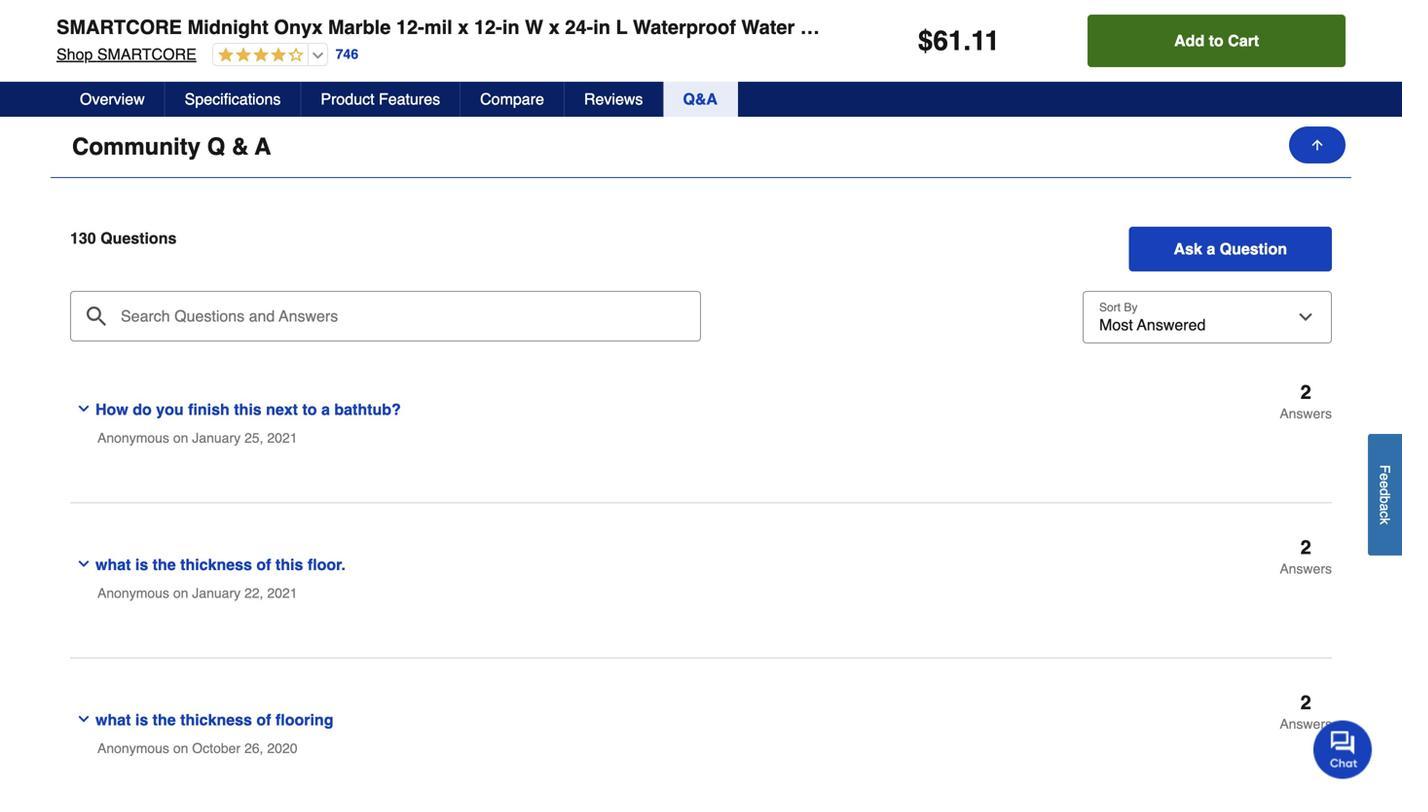 Task type: vqa. For each thing, say whether or not it's contained in the screenshot.
when
no



Task type: describe. For each thing, give the bounding box(es) containing it.
how
[[95, 401, 128, 419]]

2 answers inside anonymous's question on october 26, 2020 element
[[1280, 692, 1333, 733]]

of for this
[[257, 556, 271, 574]]

vinyl
[[1080, 16, 1126, 38]]

k
[[1378, 518, 1393, 525]]

25,
[[244, 431, 263, 446]]

more
[[882, 35, 928, 53]]

2 answers element inside anonymous's question on october 26, 2020 element
[[1280, 692, 1333, 733]]

the for what is the thickness of flooring
[[153, 712, 176, 730]]

(15.71-
[[1253, 16, 1315, 38]]

0 vertical spatial to
[[1209, 32, 1224, 50]]

2 answers for floor.
[[1280, 537, 1333, 577]]

2 answers for to
[[1280, 382, 1333, 422]]

ask
[[1174, 240, 1203, 258]]

2 vertical spatial a
[[1378, 504, 1393, 511]]

0 horizontal spatial to
[[302, 401, 317, 419]]

product features button
[[301, 82, 461, 117]]

Search Questions and Answers text field
[[70, 291, 701, 342]]

chevron down image for what is the thickness of flooring
[[76, 712, 92, 728]]

q&a button
[[664, 82, 738, 117]]

2 answers element for to
[[1280, 382, 1333, 422]]

how do you finish this next to a bathtub? button
[[70, 383, 1080, 423]]

1 12- from the left
[[396, 16, 425, 38]]

floor.
[[308, 556, 346, 574]]

q
[[207, 134, 225, 160]]

do
[[133, 401, 152, 419]]

shop
[[56, 45, 93, 63]]

overview
[[80, 90, 145, 108]]

.
[[964, 25, 971, 56]]

you
[[156, 401, 184, 419]]

finish
[[188, 401, 230, 419]]

marble
[[328, 16, 391, 38]]

interlocking
[[894, 16, 1004, 38]]

anonymous for what is the thickness of this floor.
[[97, 586, 169, 602]]

onyx
[[274, 16, 323, 38]]

flooring
[[1170, 16, 1248, 38]]

$ 61 . 11
[[918, 25, 1000, 56]]

chat invite button image
[[1314, 720, 1373, 780]]

$
[[918, 25, 933, 56]]

130 questions ask a question
[[70, 230, 1288, 258]]

2 x from the left
[[549, 16, 560, 38]]

january for finish
[[192, 431, 241, 446]]

community
[[72, 134, 201, 160]]

1 in from the left
[[502, 16, 520, 38]]

ask a question button
[[1129, 227, 1333, 272]]

answers for floor.
[[1280, 562, 1333, 577]]

130
[[70, 230, 96, 248]]

add to cart
[[1175, 32, 1260, 50]]

a inside 130 questions ask a question
[[1207, 240, 1216, 258]]

anonymous for what is the thickness of flooring
[[97, 742, 169, 757]]

anonymous on october 26, 2020
[[97, 742, 298, 757]]

sq
[[1315, 16, 1338, 38]]

q&a
[[683, 90, 718, 108]]

smartcore midnight onyx marble 12-mil x 12-in w x 24-in l waterproof water resistant interlocking luxury vinyl tile flooring (15.71-sq ft/ cart
[[56, 16, 1403, 38]]

january for thickness
[[192, 586, 241, 602]]

thickness for flooring
[[180, 712, 252, 730]]

2 for floor.
[[1301, 537, 1312, 559]]

on for what is the thickness of flooring
[[173, 742, 188, 757]]

compare
[[480, 90, 544, 108]]

show
[[806, 35, 856, 53]]

what is the thickness of this floor.
[[95, 556, 346, 574]]

thickness for this
[[180, 556, 252, 574]]

resistant
[[801, 16, 888, 38]]

0 vertical spatial smartcore
[[56, 16, 182, 38]]

what is the thickness of this floor. button
[[70, 538, 1080, 578]]

community q & a button
[[51, 117, 1352, 178]]

1 vertical spatial a
[[321, 401, 330, 419]]

d
[[1378, 489, 1393, 496]]

2021 for next
[[267, 431, 298, 446]]

is for what is the thickness of this floor.
[[135, 556, 148, 574]]

2 12- from the left
[[474, 16, 502, 38]]

746
[[336, 46, 359, 62]]

2 for to
[[1301, 382, 1312, 404]]

compare button
[[461, 82, 565, 117]]

24-
[[565, 16, 593, 38]]

add to cart button
[[1088, 15, 1346, 67]]



Task type: locate. For each thing, give the bounding box(es) containing it.
question
[[1220, 240, 1288, 258]]

2 of from the top
[[257, 712, 271, 730]]

thickness inside anonymous's question on october 26, 2020 element
[[180, 712, 252, 730]]

to
[[1209, 32, 1224, 50], [302, 401, 317, 419]]

cart right the 'add'
[[1228, 32, 1260, 50]]

0 horizontal spatial this
[[234, 401, 262, 419]]

1 on from the top
[[173, 431, 188, 446]]

1 2 from the top
[[1301, 382, 1312, 404]]

1 vertical spatial the
[[153, 712, 176, 730]]

2021 right 25,
[[267, 431, 298, 446]]

11
[[971, 25, 1000, 56]]

what for what is the thickness of flooring
[[95, 712, 131, 730]]

to right next at the left of page
[[302, 401, 317, 419]]

1 horizontal spatial this
[[276, 556, 303, 574]]

12-
[[396, 16, 425, 38], [474, 16, 502, 38]]

1 vertical spatial anonymous
[[97, 586, 169, 602]]

3 2 from the top
[[1301, 692, 1312, 715]]

1 horizontal spatial in
[[593, 16, 611, 38]]

b
[[1378, 496, 1393, 504]]

anonymous left october
[[97, 742, 169, 757]]

12- left "w"
[[474, 16, 502, 38]]

of up 22,
[[257, 556, 271, 574]]

anonymous's question on october 26, 2020 element
[[70, 692, 1333, 792]]

anonymous for how do you finish this next to a bathtub?
[[97, 431, 169, 446]]

1 the from the top
[[153, 556, 176, 574]]

thickness up "anonymous on january 22, 2021" at the left of page
[[180, 556, 252, 574]]

1 chevron down image from the top
[[76, 557, 92, 573]]

smartcore up shop smartcore
[[56, 16, 182, 38]]

anonymous on january 25, 2021
[[97, 431, 298, 446]]

in left "w"
[[502, 16, 520, 38]]

e up the b
[[1378, 481, 1393, 489]]

1 vertical spatial 2 answers element
[[1280, 537, 1333, 577]]

overview button
[[60, 82, 165, 117]]

1 horizontal spatial cart
[[1367, 16, 1403, 38]]

0 horizontal spatial in
[[502, 16, 520, 38]]

a
[[1207, 240, 1216, 258], [321, 401, 330, 419], [1378, 504, 1393, 511]]

a
[[255, 134, 271, 160]]

2020
[[267, 742, 298, 757]]

0 vertical spatial the
[[153, 556, 176, 574]]

on for how do you finish this next to a bathtub?
[[173, 431, 188, 446]]

what is the thickness of flooring
[[95, 712, 334, 730]]

what up anonymous on october 26, 2020
[[95, 712, 131, 730]]

2021 right 22,
[[267, 586, 298, 602]]

thickness up october
[[180, 712, 252, 730]]

1 horizontal spatial a
[[1207, 240, 1216, 258]]

2 is from the top
[[135, 712, 148, 730]]

2 vertical spatial anonymous
[[97, 742, 169, 757]]

0 vertical spatial answers
[[1280, 406, 1333, 422]]

midnight
[[187, 16, 269, 38]]

2 thickness from the top
[[180, 712, 252, 730]]

26,
[[244, 742, 263, 757]]

x right "w"
[[549, 16, 560, 38]]

cart inside button
[[1228, 32, 1260, 50]]

what for what is the thickness of this floor.
[[95, 556, 131, 574]]

flooring
[[276, 712, 334, 730]]

2 2 answers element from the top
[[1280, 537, 1333, 577]]

shop smartcore
[[56, 45, 197, 63]]

1 vertical spatial 2
[[1301, 537, 1312, 559]]

1 vertical spatial on
[[173, 586, 188, 602]]

1 is from the top
[[135, 556, 148, 574]]

c
[[1378, 511, 1393, 518]]

2 answers
[[1280, 382, 1333, 422], [1280, 537, 1333, 577], [1280, 692, 1333, 733]]

1 vertical spatial 2 answers
[[1280, 537, 1333, 577]]

reviews
[[584, 90, 643, 108]]

3 2 answers from the top
[[1280, 692, 1333, 733]]

in
[[502, 16, 520, 38], [593, 16, 611, 38]]

0 vertical spatial january
[[192, 431, 241, 446]]

1 vertical spatial to
[[302, 401, 317, 419]]

is up anonymous on october 26, 2020
[[135, 712, 148, 730]]

1 x from the left
[[458, 16, 469, 38]]

what inside anonymous's question on october 26, 2020 element
[[95, 712, 131, 730]]

chevron down image inside what is the thickness of flooring button
[[76, 712, 92, 728]]

features
[[379, 90, 440, 108]]

1 vertical spatial what
[[95, 712, 131, 730]]

anonymous on january 22, 2021
[[97, 586, 298, 602]]

answers
[[1280, 406, 1333, 422], [1280, 562, 1333, 577], [1280, 717, 1333, 733]]

the up "anonymous on january 22, 2021" at the left of page
[[153, 556, 176, 574]]

on down you
[[173, 431, 188, 446]]

cart
[[1367, 16, 1403, 38], [1228, 32, 1260, 50]]

4.3 stars image
[[213, 47, 304, 65]]

1 answers from the top
[[1280, 406, 1333, 422]]

january
[[192, 431, 241, 446], [192, 586, 241, 602]]

january down the what is the thickness of this floor.
[[192, 586, 241, 602]]

january down finish in the left of the page
[[192, 431, 241, 446]]

1 2021 from the top
[[267, 431, 298, 446]]

the inside anonymous's question on october 26, 2020 element
[[153, 712, 176, 730]]

chevron down image
[[76, 557, 92, 573], [76, 712, 92, 728]]

community q & a
[[72, 134, 271, 160]]

on
[[173, 431, 188, 446], [173, 586, 188, 602], [173, 742, 188, 757]]

2
[[1301, 382, 1312, 404], [1301, 537, 1312, 559], [1301, 692, 1312, 715]]

ft/
[[1343, 16, 1362, 38]]

mil
[[425, 16, 453, 38]]

how do you finish this next to a bathtub?
[[95, 401, 401, 419]]

0 horizontal spatial 12-
[[396, 16, 425, 38]]

2021 for this
[[267, 586, 298, 602]]

e
[[1378, 474, 1393, 481], [1378, 481, 1393, 489]]

1 e from the top
[[1378, 474, 1393, 481]]

0 vertical spatial 2021
[[267, 431, 298, 446]]

2 2 answers from the top
[[1280, 537, 1333, 577]]

0 vertical spatial this
[[234, 401, 262, 419]]

anonymous
[[97, 431, 169, 446], [97, 586, 169, 602], [97, 742, 169, 757]]

a right ask
[[1207, 240, 1216, 258]]

2 the from the top
[[153, 712, 176, 730]]

of for flooring
[[257, 712, 271, 730]]

tile
[[1131, 16, 1165, 38]]

anonymous down the what is the thickness of this floor.
[[97, 586, 169, 602]]

anonymous down do
[[97, 431, 169, 446]]

is
[[135, 556, 148, 574], [135, 712, 148, 730]]

is up "anonymous on january 22, 2021" at the left of page
[[135, 556, 148, 574]]

is for what is the thickness of flooring
[[135, 712, 148, 730]]

f
[[1378, 465, 1393, 474]]

0 horizontal spatial cart
[[1228, 32, 1260, 50]]

2 vertical spatial answers
[[1280, 717, 1333, 733]]

specifications button
[[165, 82, 301, 117]]

on left october
[[173, 742, 188, 757]]

2 e from the top
[[1378, 481, 1393, 489]]

2 on from the top
[[173, 586, 188, 602]]

2 what from the top
[[95, 712, 131, 730]]

1 horizontal spatial x
[[549, 16, 560, 38]]

smartcore up the overview button
[[97, 45, 197, 63]]

x
[[458, 16, 469, 38], [549, 16, 560, 38]]

w
[[525, 16, 544, 38]]

of
[[257, 556, 271, 574], [257, 712, 271, 730]]

1 vertical spatial smartcore
[[97, 45, 197, 63]]

october
[[192, 742, 241, 757]]

product features
[[321, 90, 440, 108]]

0 vertical spatial is
[[135, 556, 148, 574]]

1 2 answers element from the top
[[1280, 382, 1333, 422]]

specifications
[[185, 90, 281, 108]]

the up anonymous on october 26, 2020
[[153, 712, 176, 730]]

2 2021 from the top
[[267, 586, 298, 602]]

1 horizontal spatial 12-
[[474, 16, 502, 38]]

2 vertical spatial 2
[[1301, 692, 1312, 715]]

e up 'd'
[[1378, 474, 1393, 481]]

1 vertical spatial of
[[257, 712, 271, 730]]

this
[[234, 401, 262, 419], [276, 556, 303, 574]]

add
[[1175, 32, 1205, 50]]

questions
[[100, 230, 177, 248]]

on for what is the thickness of this floor.
[[173, 586, 188, 602]]

2 inside anonymous's question on october 26, 2020 element
[[1301, 692, 1312, 715]]

0 vertical spatial a
[[1207, 240, 1216, 258]]

chevron up image
[[1311, 138, 1331, 157]]

0 vertical spatial 2
[[1301, 382, 1312, 404]]

what up "anonymous on january 22, 2021" at the left of page
[[95, 556, 131, 574]]

in left l
[[593, 16, 611, 38]]

2 vertical spatial 2 answers
[[1280, 692, 1333, 733]]

water
[[742, 16, 795, 38]]

2 in from the left
[[593, 16, 611, 38]]

l
[[616, 16, 628, 38]]

0 vertical spatial thickness
[[180, 556, 252, 574]]

smartcore
[[56, 16, 182, 38], [97, 45, 197, 63]]

1 vertical spatial is
[[135, 712, 148, 730]]

1 vertical spatial thickness
[[180, 712, 252, 730]]

on down the what is the thickness of this floor.
[[173, 586, 188, 602]]

0 vertical spatial 2 answers
[[1280, 382, 1333, 422]]

1 vertical spatial chevron down image
[[76, 712, 92, 728]]

0 vertical spatial 2 answers element
[[1280, 382, 1333, 422]]

a left bathtub?
[[321, 401, 330, 419]]

0 horizontal spatial x
[[458, 16, 469, 38]]

1 what from the top
[[95, 556, 131, 574]]

a up k
[[1378, 504, 1393, 511]]

2 vertical spatial on
[[173, 742, 188, 757]]

1 horizontal spatial to
[[1209, 32, 1224, 50]]

61
[[933, 25, 964, 56]]

chevron down image inside what is the thickness of this floor. button
[[76, 557, 92, 573]]

arrow up image
[[1310, 137, 1326, 153]]

thickness
[[180, 556, 252, 574], [180, 712, 252, 730]]

12- right marble
[[396, 16, 425, 38]]

answers for to
[[1280, 406, 1333, 422]]

f e e d b a c k button
[[1369, 434, 1403, 556]]

2 answers element for floor.
[[1280, 537, 1333, 577]]

2 answers from the top
[[1280, 562, 1333, 577]]

1 vertical spatial 2021
[[267, 586, 298, 602]]

2 horizontal spatial a
[[1378, 504, 1393, 511]]

22,
[[244, 586, 263, 602]]

1 vertical spatial this
[[276, 556, 303, 574]]

this left floor.
[[276, 556, 303, 574]]

is inside anonymous's question on october 26, 2020 element
[[135, 712, 148, 730]]

what
[[95, 556, 131, 574], [95, 712, 131, 730]]

1 thickness from the top
[[180, 556, 252, 574]]

3 2 answers element from the top
[[1280, 692, 1333, 733]]

1 vertical spatial answers
[[1280, 562, 1333, 577]]

0 vertical spatial of
[[257, 556, 271, 574]]

3 anonymous from the top
[[97, 742, 169, 757]]

2 anonymous from the top
[[97, 586, 169, 602]]

0 vertical spatial chevron down image
[[76, 557, 92, 573]]

2 january from the top
[[192, 586, 241, 602]]

1 2 answers from the top
[[1280, 382, 1333, 422]]

1 anonymous from the top
[[97, 431, 169, 446]]

3 answers from the top
[[1280, 717, 1333, 733]]

the
[[153, 556, 176, 574], [153, 712, 176, 730]]

chevron down image
[[76, 402, 92, 417]]

of inside anonymous's question on october 26, 2020 element
[[257, 712, 271, 730]]

reviews button
[[565, 82, 664, 117]]

luxury
[[1009, 16, 1074, 38]]

1 vertical spatial january
[[192, 586, 241, 602]]

next
[[266, 401, 298, 419]]

2 vertical spatial 2 answers element
[[1280, 692, 1333, 733]]

answers inside anonymous's question on october 26, 2020 element
[[1280, 717, 1333, 733]]

3 on from the top
[[173, 742, 188, 757]]

2 answers element
[[1280, 382, 1333, 422], [1280, 537, 1333, 577], [1280, 692, 1333, 733]]

bathtub?
[[334, 401, 401, 419]]

of up 26,
[[257, 712, 271, 730]]

what is the thickness of flooring button
[[70, 694, 1080, 734]]

to right the 'add'
[[1209, 32, 1224, 50]]

x right mil
[[458, 16, 469, 38]]

0 vertical spatial what
[[95, 556, 131, 574]]

1 january from the top
[[192, 431, 241, 446]]

2 chevron down image from the top
[[76, 712, 92, 728]]

the for what is the thickness of this floor.
[[153, 556, 176, 574]]

f e e d b a c k
[[1378, 465, 1393, 525]]

&
[[232, 134, 249, 160]]

2 2 from the top
[[1301, 537, 1312, 559]]

this up 25,
[[234, 401, 262, 419]]

product
[[321, 90, 375, 108]]

0 vertical spatial anonymous
[[97, 431, 169, 446]]

1 of from the top
[[257, 556, 271, 574]]

0 horizontal spatial a
[[321, 401, 330, 419]]

cart right ft/
[[1367, 16, 1403, 38]]

on inside anonymous's question on october 26, 2020 element
[[173, 742, 188, 757]]

0 vertical spatial on
[[173, 431, 188, 446]]

waterproof
[[633, 16, 736, 38]]

chevron down image for what is the thickness of this floor.
[[76, 557, 92, 573]]



